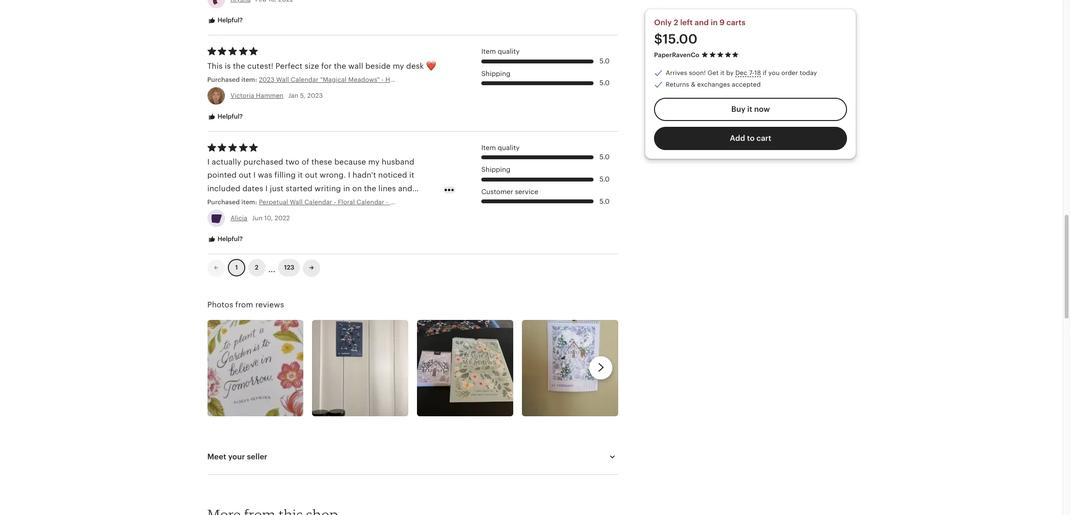 Task type: describe. For each thing, give the bounding box(es) containing it.
1 the from the left
[[233, 61, 245, 71]]

soon! get
[[689, 69, 719, 76]]

paperravenco link
[[654, 51, 700, 58]]

1 link
[[228, 259, 245, 277]]

carts
[[727, 17, 746, 27]]

reviews
[[256, 300, 284, 309]]

7-
[[749, 69, 755, 76]]

3 5.0 from the top
[[600, 153, 610, 161]]

jan
[[288, 92, 299, 99]]

today
[[800, 69, 817, 76]]

hammen
[[256, 92, 284, 99]]

buy
[[732, 104, 746, 113]]

add
[[730, 133, 745, 142]]

1 helpful? button from the top
[[200, 12, 250, 30]]

$15.00
[[654, 31, 698, 46]]

item: for victoria
[[242, 76, 257, 83]]

returns
[[666, 80, 689, 88]]

alicia jun 10, 2022
[[231, 214, 290, 222]]

victoria hammen jan 5, 2023
[[231, 92, 323, 99]]

now
[[754, 104, 770, 113]]

item: for alicia
[[242, 198, 257, 206]]

purchased item: for victoria hammen
[[207, 76, 259, 83]]

helpful? button for victoria hammen
[[200, 108, 250, 126]]

1 5.0 from the top
[[600, 57, 610, 65]]

2 the from the left
[[334, 61, 346, 71]]

victoria hammen link
[[231, 92, 284, 99]]

buy it now button
[[654, 97, 847, 121]]

order
[[782, 69, 798, 76]]

only
[[654, 17, 672, 27]]

by
[[726, 69, 734, 76]]

cutest!
[[247, 61, 274, 71]]

add to cart
[[730, 133, 772, 142]]

helpful? button for alicia
[[200, 230, 250, 248]]

only 2 left and in 9 carts $15.00
[[654, 17, 746, 46]]

item for victoria hammen jan 5, 2023
[[482, 47, 496, 55]]

2023
[[307, 92, 323, 99]]

&
[[691, 80, 696, 88]]

123 link
[[278, 259, 300, 277]]

buy it now
[[732, 104, 770, 113]]

18
[[755, 69, 761, 76]]

photos
[[207, 300, 233, 309]]

customer
[[482, 188, 514, 195]]

0 horizontal spatial 2
[[255, 264, 259, 271]]

5,
[[300, 92, 306, 99]]

1
[[235, 264, 238, 271]]

this
[[207, 61, 223, 71]]

123
[[284, 264, 295, 271]]

helpful? for victoria hammen jan 5, 2023
[[216, 113, 243, 120]]

customer service
[[482, 188, 539, 195]]

shipping for victoria hammen jan 5, 2023
[[482, 70, 511, 77]]

is
[[225, 61, 231, 71]]

jun
[[252, 214, 263, 222]]

accepted
[[732, 80, 761, 88]]

your
[[228, 452, 245, 461]]

0 horizontal spatial it
[[721, 69, 725, 76]]

add to cart button
[[654, 126, 847, 150]]

purchased item: for alicia
[[207, 198, 259, 206]]

2 inside the only 2 left and in 9 carts $15.00
[[674, 17, 678, 27]]



Task type: locate. For each thing, give the bounding box(es) containing it.
4 5.0 from the top
[[600, 175, 610, 183]]

1 horizontal spatial it
[[747, 104, 752, 113]]

returns & exchanges accepted
[[666, 80, 761, 88]]

item for alicia jun 10, 2022
[[482, 144, 496, 151]]

2 left '…' on the left
[[255, 264, 259, 271]]

item: up the jun
[[242, 198, 257, 206]]

service
[[515, 188, 539, 195]]

0 vertical spatial item
[[482, 47, 496, 55]]

1 vertical spatial item:
[[242, 198, 257, 206]]

left
[[680, 17, 693, 27]]

1 shipping from the top
[[482, 70, 511, 77]]

1 vertical spatial shipping
[[482, 166, 511, 173]]

2 vertical spatial helpful?
[[216, 235, 243, 242]]

2 helpful? from the top
[[216, 113, 243, 120]]

1 item: from the top
[[242, 76, 257, 83]]

2 item quality from the top
[[482, 144, 520, 151]]

1 vertical spatial purchased item:
[[207, 198, 259, 206]]

2 left left
[[674, 17, 678, 27]]

1 vertical spatial it
[[747, 104, 752, 113]]

2 item: from the top
[[242, 198, 257, 206]]

0 vertical spatial item:
[[242, 76, 257, 83]]

purchased for victoria hammen jan 5, 2023
[[207, 76, 240, 83]]

5.0
[[600, 57, 610, 65], [600, 79, 610, 87], [600, 153, 610, 161], [600, 175, 610, 183], [600, 197, 610, 205]]

item quality
[[482, 47, 520, 55], [482, 144, 520, 151]]

size
[[305, 61, 319, 71]]

photos from reviews
[[207, 300, 284, 309]]

1 horizontal spatial 2
[[674, 17, 678, 27]]

helpful? button down the alicia link
[[200, 230, 250, 248]]

1 vertical spatial quality
[[498, 144, 520, 151]]

❤️
[[426, 61, 436, 71]]

2 purchased from the top
[[207, 198, 240, 206]]

purchased up the alicia link
[[207, 198, 240, 206]]

1 vertical spatial helpful?
[[216, 113, 243, 120]]

1 item from the top
[[482, 47, 496, 55]]

0 vertical spatial shipping
[[482, 70, 511, 77]]

…
[[268, 260, 276, 275]]

dec
[[736, 69, 748, 76]]

2
[[674, 17, 678, 27], [255, 264, 259, 271]]

my
[[393, 61, 404, 71]]

meet
[[207, 452, 226, 461]]

0 vertical spatial purchased item:
[[207, 76, 259, 83]]

shipping
[[482, 70, 511, 77], [482, 166, 511, 173]]

quality
[[498, 47, 520, 55], [498, 144, 520, 151]]

1 item quality from the top
[[482, 47, 520, 55]]

3 helpful? button from the top
[[200, 230, 250, 248]]

item quality for victoria hammen jan 5, 2023
[[482, 47, 520, 55]]

0 vertical spatial it
[[721, 69, 725, 76]]

10,
[[264, 214, 273, 222]]

you
[[769, 69, 780, 76]]

purchased for alicia jun 10, 2022
[[207, 198, 240, 206]]

it inside button
[[747, 104, 752, 113]]

seller
[[247, 452, 268, 461]]

arrives
[[666, 69, 687, 76]]

meet your seller button
[[199, 445, 627, 468]]

1 vertical spatial purchased
[[207, 198, 240, 206]]

5 5.0 from the top
[[600, 197, 610, 205]]

from
[[236, 300, 253, 309]]

item quality for alicia jun 10, 2022
[[482, 144, 520, 151]]

purchased
[[207, 76, 240, 83], [207, 198, 240, 206]]

shipping for alicia jun 10, 2022
[[482, 166, 511, 173]]

0 vertical spatial quality
[[498, 47, 520, 55]]

helpful? button up is
[[200, 12, 250, 30]]

alicia
[[231, 214, 248, 222]]

purchased down is
[[207, 76, 240, 83]]

0 vertical spatial helpful?
[[216, 17, 243, 24]]

desk
[[406, 61, 424, 71]]

and
[[695, 17, 709, 27]]

2 5.0 from the top
[[600, 79, 610, 87]]

2 quality from the top
[[498, 144, 520, 151]]

if
[[763, 69, 767, 76]]

2 helpful? button from the top
[[200, 108, 250, 126]]

for
[[321, 61, 332, 71]]

it right buy
[[747, 104, 752, 113]]

2 shipping from the top
[[482, 166, 511, 173]]

the right is
[[233, 61, 245, 71]]

1 vertical spatial item quality
[[482, 144, 520, 151]]

helpful?
[[216, 17, 243, 24], [216, 113, 243, 120], [216, 235, 243, 242]]

purchased item:
[[207, 76, 259, 83], [207, 198, 259, 206]]

1 purchased from the top
[[207, 76, 240, 83]]

helpful? down alicia on the left of page
[[216, 235, 243, 242]]

0 vertical spatial purchased
[[207, 76, 240, 83]]

helpful? down victoria
[[216, 113, 243, 120]]

alicia link
[[231, 214, 248, 222]]

it
[[721, 69, 725, 76], [747, 104, 752, 113]]

item: up victoria
[[242, 76, 257, 83]]

1 vertical spatial 2
[[255, 264, 259, 271]]

beside
[[366, 61, 391, 71]]

victoria
[[231, 92, 254, 99]]

2 purchased item: from the top
[[207, 198, 259, 206]]

it left by
[[721, 69, 725, 76]]

helpful? button
[[200, 12, 250, 30], [200, 108, 250, 126], [200, 230, 250, 248]]

this is the cutest! perfect size for the wall beside my desk ❤️
[[207, 61, 436, 71]]

meet your seller
[[207, 452, 268, 461]]

9
[[720, 17, 725, 27]]

0 horizontal spatial the
[[233, 61, 245, 71]]

0 vertical spatial helpful? button
[[200, 12, 250, 30]]

quality for jan 5, 2023
[[498, 47, 520, 55]]

1 quality from the top
[[498, 47, 520, 55]]

purchased item: up the alicia link
[[207, 198, 259, 206]]

to
[[747, 133, 755, 142]]

0 vertical spatial 2
[[674, 17, 678, 27]]

3 helpful? from the top
[[216, 235, 243, 242]]

quality for jun 10, 2022
[[498, 144, 520, 151]]

wall
[[349, 61, 363, 71]]

exchanges
[[697, 80, 730, 88]]

helpful? button down victoria
[[200, 108, 250, 126]]

in
[[711, 17, 718, 27]]

paperravenco
[[654, 51, 700, 58]]

purchased item: down is
[[207, 76, 259, 83]]

1 helpful? from the top
[[216, 17, 243, 24]]

2 vertical spatial helpful? button
[[200, 230, 250, 248]]

helpful? for alicia jun 10, 2022
[[216, 235, 243, 242]]

item
[[482, 47, 496, 55], [482, 144, 496, 151]]

2 link
[[248, 259, 265, 277]]

1 horizontal spatial the
[[334, 61, 346, 71]]

cart
[[757, 133, 772, 142]]

perfect
[[276, 61, 303, 71]]

1 purchased item: from the top
[[207, 76, 259, 83]]

1 vertical spatial item
[[482, 144, 496, 151]]

1 vertical spatial helpful? button
[[200, 108, 250, 126]]

0 vertical spatial item quality
[[482, 47, 520, 55]]

the right for
[[334, 61, 346, 71]]

the
[[233, 61, 245, 71], [334, 61, 346, 71]]

item:
[[242, 76, 257, 83], [242, 198, 257, 206]]

2 item from the top
[[482, 144, 496, 151]]

2022
[[275, 214, 290, 222]]

arrives soon! get it by dec 7-18 if you order today
[[666, 69, 817, 76]]

helpful? up is
[[216, 17, 243, 24]]



Task type: vqa. For each thing, say whether or not it's contained in the screenshot.
Only
yes



